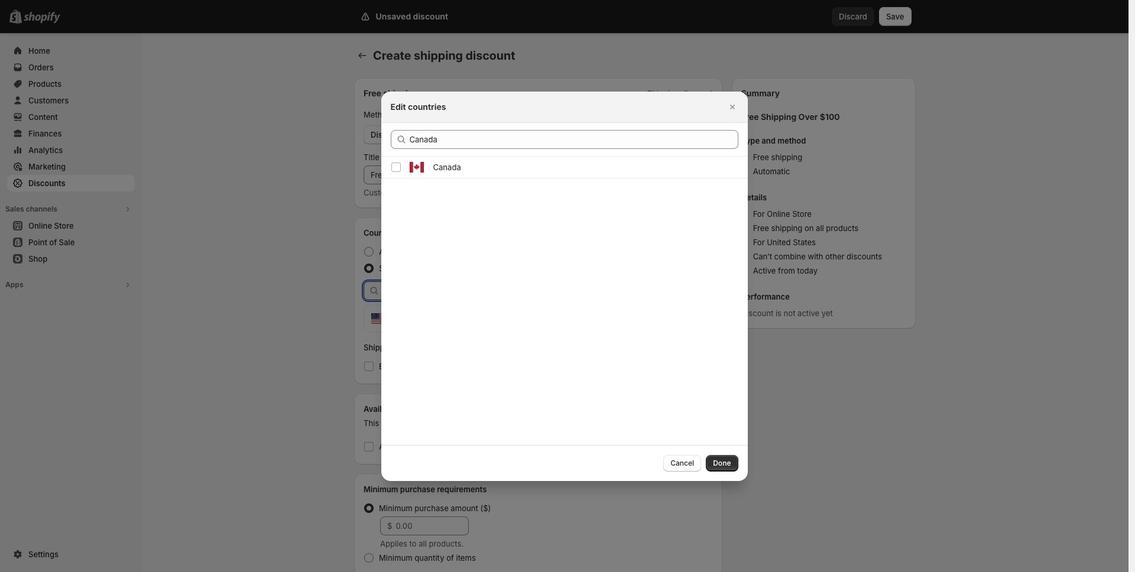 Task type: locate. For each thing, give the bounding box(es) containing it.
dialog
[[0, 91, 1129, 481]]

shopify image
[[24, 12, 60, 24]]

Search countries text field
[[409, 130, 738, 149]]



Task type: vqa. For each thing, say whether or not it's contained in the screenshot.
dialog
yes



